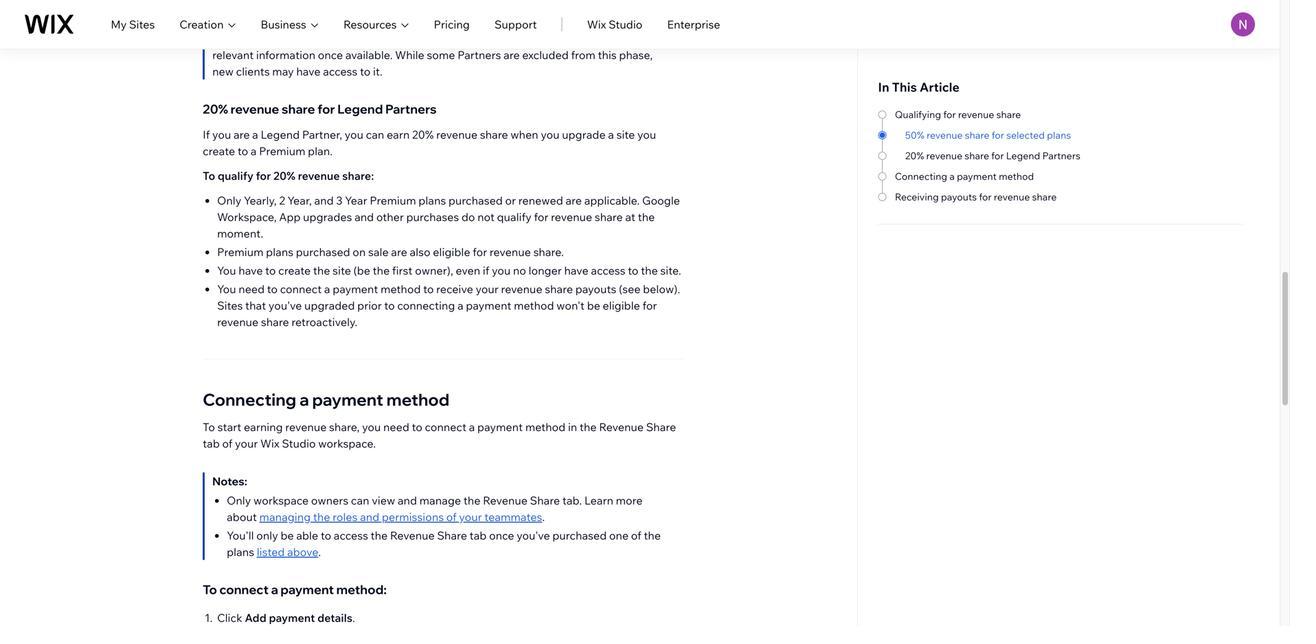 Task type: describe. For each thing, give the bounding box(es) containing it.
moment.
[[217, 227, 263, 241]]

your inside only yearly, 2 year, and 3 year premium plans purchased or renewed are applicable. google workspace, app upgrades and other purchases do not qualify for revenue share at the moment. premium plans purchased on sale are also eligible for revenue share. you have to create the site (be the first owner), even if you no longer have access to the site. you need to connect a payment method to receive your revenue share payouts (see below). sites that you've upgraded prior to connecting a payment method won't be eligible for revenue share retroactively.
[[476, 282, 499, 296]]

update
[[517, 32, 553, 45]]

able
[[296, 529, 318, 543]]

year,
[[288, 194, 312, 208]]

2 vertical spatial your
[[459, 511, 482, 524]]

partners up earn on the top left of page
[[385, 101, 437, 117]]

click add payment details .
[[217, 612, 355, 625]]

0 horizontal spatial connecting
[[203, 390, 296, 410]]

to connect a payment method:
[[203, 582, 387, 598]]

wix inside to start earning revenue share, you need to connect a payment method in the revenue share tab of your wix studio workspace.
[[260, 437, 279, 451]]

1 vertical spatial the
[[577, 15, 596, 29]]

(in
[[367, 15, 380, 29]]

rolled
[[228, 32, 257, 45]]

partners down selected
[[1043, 150, 1081, 162]]

you inside to start earning revenue share, you need to connect a payment method in the revenue share tab of your wix studio workspace.
[[362, 421, 381, 434]]

0 horizontal spatial have
[[239, 264, 263, 278]]

some
[[427, 48, 455, 62]]

owner),
[[415, 264, 453, 278]]

is
[[332, 0, 340, 12]]

receiving
[[895, 191, 939, 203]]

owners
[[311, 494, 349, 508]]

and up wix studio link at the top
[[592, 0, 611, 12]]

won't
[[557, 299, 585, 313]]

and left 3
[[314, 194, 334, 208]]

the inside only workspace owners can view and manage the revenue share tab. learn more about
[[464, 494, 481, 508]]

connecting
[[397, 299, 455, 313]]

50%
[[905, 129, 925, 141]]

manage
[[420, 494, 461, 508]]

sites inside only yearly, 2 year, and 3 year premium plans purchased or renewed are applicable. google workspace, app upgrades and other purchases do not qualify for revenue share at the moment. premium plans purchased on sale are also eligible for revenue share. you have to create the site (be the first owner), even if you no longer have access to the site. you need to connect a payment method to receive your revenue share payouts (see below). sites that you've upgraded prior to connecting a payment method won't be eligible for revenue share retroactively.
[[217, 299, 243, 313]]

year,
[[443, 32, 468, 45]]

you've inside only yearly, 2 year, and 3 year premium plans purchased or renewed are applicable. google workspace, app upgrades and other purchases do not qualify for revenue share at the moment. premium plans purchased on sale are also eligible for revenue share. you have to create the site (be the first owner), even if you no longer have access to the site. you need to connect a payment method to receive your revenue share payouts (see below). sites that you've upgraded prior to connecting a payment method won't be eligible for revenue share retroactively.
[[269, 299, 302, 313]]

1 horizontal spatial connecting
[[895, 170, 948, 182]]

2 vertical spatial connect
[[219, 582, 269, 598]]

not
[[478, 210, 495, 224]]

0 horizontal spatial 20% revenue share for legend partners
[[203, 101, 437, 117]]

if you are a legend partner, you can earn 20% revenue share when you upgrade a site you create to a premium plan.
[[203, 128, 656, 158]]

of inside the business elite plan is currently undergoing testing as part of its rollout and will be available to partners in the us (in english) starting from june 5th, 2023. the plan will also be rolled out to additional countries later this year, and we'll update this article with relevant information once available. while some partners are excluded from this phase, new clients may have access to it.
[[529, 0, 539, 12]]

clients
[[236, 65, 270, 78]]

available
[[212, 15, 257, 29]]

selected
[[1007, 129, 1045, 141]]

pricing
[[434, 18, 470, 31]]

only
[[256, 529, 278, 543]]

with
[[611, 32, 633, 45]]

share down selected
[[1032, 191, 1057, 203]]

once inside the business elite plan is currently undergoing testing as part of its rollout and will be available to partners in the us (in english) starting from june 5th, 2023. the plan will also be rolled out to additional countries later this year, and we'll update this article with relevant information once available. while some partners are excluded from this phase, new clients may have access to it.
[[318, 48, 343, 62]]

2 vertical spatial premium
[[217, 245, 264, 259]]

be up wix studio link at the top
[[633, 0, 646, 12]]

1 horizontal spatial payouts
[[941, 191, 977, 203]]

relevant
[[212, 48, 254, 62]]

workspace,
[[217, 210, 277, 224]]

currently
[[342, 0, 388, 12]]

qualifying
[[895, 109, 941, 121]]

(be
[[354, 264, 370, 278]]

june
[[495, 15, 522, 29]]

of down manage
[[446, 511, 457, 524]]

once inside you'll only be able to access the revenue share tab once you've purchased one of the plans
[[489, 529, 514, 543]]

add
[[245, 612, 267, 625]]

prior
[[357, 299, 382, 313]]

partner,
[[302, 128, 342, 142]]

plans inside you'll only be able to access the revenue share tab once you've purchased one of the plans
[[227, 546, 254, 559]]

start
[[218, 421, 241, 434]]

qualify inside only yearly, 2 year, and 3 year premium plans purchased or renewed are applicable. google workspace, app upgrades and other purchases do not qualify for revenue share at the moment. premium plans purchased on sale are also eligible for revenue share. you have to create the site (be the first owner), even if you no longer have access to the site. you need to connect a payment method to receive your revenue share payouts (see below). sites that you've upgraded prior to connecting a payment method won't be eligible for revenue share retroactively.
[[497, 210, 532, 224]]

business inside the business elite plan is currently undergoing testing as part of its rollout and will be available to partners in the us (in english) starting from june 5th, 2023. the plan will also be rolled out to additional countries later this year, and we'll update this article with relevant information once available. while some partners are excluded from this phase, new clients may have access to it.
[[234, 0, 280, 12]]

plans down app
[[266, 245, 294, 259]]

part
[[505, 0, 526, 12]]

0 vertical spatial sites
[[129, 18, 155, 31]]

earn
[[387, 128, 410, 142]]

partners down we'll
[[458, 48, 501, 62]]

access inside the business elite plan is currently undergoing testing as part of its rollout and will be available to partners in the us (in english) starting from june 5th, 2023. the plan will also be rolled out to additional countries later this year, and we'll update this article with relevant information once available. while some partners are excluded from this phase, new clients may have access to it.
[[323, 65, 358, 78]]

1 horizontal spatial purchased
[[449, 194, 503, 208]]

article
[[920, 79, 960, 95]]

are inside if you are a legend partner, you can earn 20% revenue share when you upgrade a site you create to a premium plan.
[[234, 128, 250, 142]]

share inside you'll only be able to access the revenue share tab once you've purchased one of the plans
[[437, 529, 467, 543]]

renewed
[[519, 194, 563, 208]]

connect inside to start earning revenue share, you need to connect a payment method in the revenue share tab of your wix studio workspace.
[[425, 421, 467, 434]]

resources
[[344, 18, 397, 31]]

share up the won't
[[545, 282, 573, 296]]

view
[[372, 494, 395, 508]]

when
[[511, 128, 538, 142]]

excluded
[[522, 48, 569, 62]]

the business elite plan is currently undergoing testing as part of its rollout and will be available to partners in the us (in english) starting from june 5th, 2023. the plan will also be rolled out to additional countries later this year, and we'll update this article with relevant information once available. while some partners are excluded from this phase, new clients may have access to it.
[[212, 0, 663, 78]]

workspace
[[254, 494, 309, 508]]

countries
[[346, 32, 394, 45]]

1 horizontal spatial this
[[556, 32, 575, 45]]

1 vertical spatial 20% revenue share for legend partners
[[905, 150, 1081, 162]]

workspace.
[[318, 437, 376, 451]]

testing
[[453, 0, 489, 12]]

5th,
[[524, 15, 544, 29]]

are inside the business elite plan is currently undergoing testing as part of its rollout and will be available to partners in the us (in english) starting from june 5th, 2023. the plan will also be rolled out to additional countries later this year, and we'll update this article with relevant information once available. while some partners are excluded from this phase, new clients may have access to it.
[[504, 48, 520, 62]]

be inside you'll only be able to access the revenue share tab once you've purchased one of the plans
[[281, 529, 294, 543]]

teammates
[[485, 511, 542, 524]]

new
[[212, 65, 234, 78]]

and left we'll
[[470, 32, 489, 45]]

20% inside if you are a legend partner, you can earn 20% revenue share when you upgrade a site you create to a premium plan.
[[412, 128, 434, 142]]

0 horizontal spatial eligible
[[433, 245, 470, 259]]

on
[[353, 245, 366, 259]]

1 vertical spatial connecting a payment method
[[203, 390, 450, 410]]

1 horizontal spatial connecting a payment method
[[895, 170, 1034, 182]]

2 horizontal spatial .
[[542, 511, 545, 524]]

plans right selected
[[1047, 129, 1071, 141]]

to for to start earning revenue share, you need to connect a payment method in the revenue share tab of your wix studio workspace.
[[203, 421, 215, 434]]

to qualify for 20% revenue share:
[[203, 169, 374, 183]]

share inside to start earning revenue share, you need to connect a payment method in the revenue share tab of your wix studio workspace.
[[646, 421, 676, 434]]

need inside to start earning revenue share, you need to connect a payment method in the revenue share tab of your wix studio workspace.
[[383, 421, 409, 434]]

0 horizontal spatial .
[[318, 546, 321, 559]]

you'll only be able to access the revenue share tab once you've purchased one of the plans
[[227, 529, 661, 559]]

yearly,
[[244, 194, 277, 208]]

business inside dropdown button
[[261, 18, 306, 31]]

to for to connect a payment method:
[[203, 582, 217, 598]]

we'll
[[492, 32, 514, 45]]

0 vertical spatial legend
[[338, 101, 383, 117]]

business button
[[261, 16, 319, 33]]

receive
[[436, 282, 473, 296]]

creation button
[[180, 16, 236, 33]]

be inside only yearly, 2 year, and 3 year premium plans purchased or renewed are applicable. google workspace, app upgrades and other purchases do not qualify for revenue share at the moment. premium plans purchased on sale are also eligible for revenue share. you have to create the site (be the first owner), even if you no longer have access to the site. you need to connect a payment method to receive your revenue share payouts (see below). sites that you've upgraded prior to connecting a payment method won't be eligible for revenue share retroactively.
[[587, 299, 600, 313]]

0 horizontal spatial qualify
[[218, 169, 254, 183]]

do
[[462, 210, 475, 224]]

1 horizontal spatial studio
[[609, 18, 643, 31]]

permissions
[[382, 511, 444, 524]]

2 horizontal spatial have
[[564, 264, 589, 278]]

share up selected
[[997, 109, 1021, 121]]

0 horizontal spatial from
[[469, 15, 493, 29]]

also inside the business elite plan is currently undergoing testing as part of its rollout and will be available to partners in the us (in english) starting from june 5th, 2023. the plan will also be rolled out to additional countries later this year, and we'll update this article with relevant information once available. while some partners are excluded from this phase, new clients may have access to it.
[[642, 15, 663, 29]]

only for only yearly, 2 year, and 3 year premium plans purchased or renewed are applicable. google workspace, app upgrades and other purchases do not qualify for revenue share at the moment. premium plans purchased on sale are also eligible for revenue share. you have to create the site (be the first owner), even if you no longer have access to the site. you need to connect a payment method to receive your revenue share payouts (see below). sites that you've upgraded prior to connecting a payment method won't be eligible for revenue share retroactively.
[[217, 194, 241, 208]]

below).
[[643, 282, 680, 296]]

my sites
[[111, 18, 155, 31]]

method:
[[336, 582, 387, 598]]

1 vertical spatial plan
[[599, 15, 621, 29]]

listed above .
[[257, 546, 321, 559]]

create inside if you are a legend partner, you can earn 20% revenue share when you upgrade a site you create to a premium plan.
[[203, 144, 235, 158]]

share inside only workspace owners can view and manage the revenue share tab. learn more about
[[530, 494, 560, 508]]

2 horizontal spatial legend
[[1006, 150, 1041, 162]]

share left the at
[[595, 210, 623, 224]]

only for only workspace owners can view and manage the revenue share tab. learn more about
[[227, 494, 251, 508]]

this
[[892, 79, 917, 95]]

click
[[217, 612, 242, 625]]

longer
[[529, 264, 562, 278]]

partners down elite
[[273, 15, 316, 29]]

details
[[318, 612, 353, 625]]

only workspace owners can view and manage the revenue share tab. learn more about
[[227, 494, 643, 524]]

1 vertical spatial eligible
[[603, 299, 640, 313]]

wix studio
[[587, 18, 643, 31]]

other
[[376, 210, 404, 224]]

you inside only yearly, 2 year, and 3 year premium plans purchased or renewed are applicable. google workspace, app upgrades and other purchases do not qualify for revenue share at the moment. premium plans purchased on sale are also eligible for revenue share. you have to create the site (be the first owner), even if you no longer have access to the site. you need to connect a payment method to receive your revenue share payouts (see below). sites that you've upgraded prior to connecting a payment method won't be eligible for revenue share retroactively.
[[492, 264, 511, 278]]

share down that
[[261, 315, 289, 329]]

also inside only yearly, 2 year, and 3 year premium plans purchased or renewed are applicable. google workspace, app upgrades and other purchases do not qualify for revenue share at the moment. premium plans purchased on sale are also eligible for revenue share. you have to create the site (be the first owner), even if you no longer have access to the site. you need to connect a payment method to receive your revenue share payouts (see below). sites that you've upgraded prior to connecting a payment method won't be eligible for revenue share retroactively.
[[410, 245, 431, 259]]

profile image image
[[1231, 12, 1255, 36]]

app
[[279, 210, 301, 224]]

even
[[456, 264, 480, 278]]

sale
[[368, 245, 389, 259]]



Task type: vqa. For each thing, say whether or not it's contained in the screenshot.
If
yes



Task type: locate. For each thing, give the bounding box(es) containing it.
connecting a payment method
[[895, 170, 1034, 182], [203, 390, 450, 410]]

1 vertical spatial in
[[568, 421, 577, 434]]

purchased down the tab. at bottom left
[[553, 529, 607, 543]]

of right one
[[631, 529, 642, 543]]

tab down teammates
[[470, 529, 487, 543]]

1 vertical spatial can
[[351, 494, 369, 508]]

the
[[212, 0, 232, 12], [577, 15, 596, 29]]

plan up "with"
[[599, 15, 621, 29]]

50% revenue share for selected plans
[[905, 129, 1071, 141]]

1 horizontal spatial legend
[[338, 101, 383, 117]]

purchased up do
[[449, 194, 503, 208]]

1 vertical spatial premium
[[370, 194, 416, 208]]

are down we'll
[[504, 48, 520, 62]]

1 horizontal spatial need
[[383, 421, 409, 434]]

studio up "with"
[[609, 18, 643, 31]]

wix up article
[[587, 18, 606, 31]]

2 vertical spatial revenue
[[390, 529, 435, 543]]

2 vertical spatial .
[[353, 612, 355, 625]]

upgrade
[[562, 128, 606, 142]]

20% up 2
[[274, 169, 295, 183]]

share inside if you are a legend partner, you can earn 20% revenue share when you upgrade a site you create to a premium plan.
[[480, 128, 508, 142]]

pricing link
[[434, 16, 470, 33]]

create up "upgraded"
[[278, 264, 311, 278]]

be right the won't
[[587, 299, 600, 313]]

0 horizontal spatial once
[[318, 48, 343, 62]]

will up "with"
[[623, 15, 640, 29]]

qualifying for revenue share
[[895, 109, 1021, 121]]

your down if
[[476, 282, 499, 296]]

legend inside if you are a legend partner, you can earn 20% revenue share when you upgrade a site you create to a premium plan.
[[261, 128, 300, 142]]

1 vertical spatial also
[[410, 245, 431, 259]]

0 horizontal spatial legend
[[261, 128, 300, 142]]

plans up purchases
[[419, 194, 446, 208]]

the up available
[[212, 0, 232, 12]]

1 horizontal spatial tab
[[470, 529, 487, 543]]

have up that
[[239, 264, 263, 278]]

and up managing the roles and permissions of your teammates . at left bottom
[[398, 494, 417, 508]]

20% down 50%
[[905, 150, 924, 162]]

only up workspace,
[[217, 194, 241, 208]]

1 vertical spatial legend
[[261, 128, 300, 142]]

above
[[287, 546, 318, 559]]

eligible
[[433, 245, 470, 259], [603, 299, 640, 313]]

this
[[422, 32, 441, 45], [556, 32, 575, 45], [598, 48, 617, 62]]

of inside you'll only be able to access the revenue share tab once you've purchased one of the plans
[[631, 529, 642, 543]]

0 vertical spatial wix
[[587, 18, 606, 31]]

undergoing
[[391, 0, 451, 12]]

connect inside only yearly, 2 year, and 3 year premium plans purchased or renewed are applicable. google workspace, app upgrades and other purchases do not qualify for revenue share at the moment. premium plans purchased on sale are also eligible for revenue share. you have to create the site (be the first owner), even if you no longer have access to the site. you need to connect a payment method to receive your revenue share payouts (see below). sites that you've upgraded prior to connecting a payment method won't be eligible for revenue share retroactively.
[[280, 282, 322, 296]]

revenue inside to start earning revenue share, you need to connect a payment method in the revenue share tab of your wix studio workspace.
[[285, 421, 327, 434]]

it.
[[373, 65, 383, 78]]

have right may
[[296, 65, 321, 78]]

20% revenue share for legend partners down 50% revenue share for selected plans
[[905, 150, 1081, 162]]

0 vertical spatial eligible
[[433, 245, 470, 259]]

2
[[279, 194, 285, 208]]

available.
[[346, 48, 393, 62]]

tab inside to start earning revenue share, you need to connect a payment method in the revenue share tab of your wix studio workspace.
[[203, 437, 220, 451]]

1 horizontal spatial in
[[568, 421, 577, 434]]

connecting up receiving
[[895, 170, 948, 182]]

only up about
[[227, 494, 251, 508]]

0 horizontal spatial studio
[[282, 437, 316, 451]]

the up article
[[577, 15, 596, 29]]

1 horizontal spatial create
[[278, 264, 311, 278]]

1 vertical spatial wix
[[260, 437, 279, 451]]

payouts right receiving
[[941, 191, 977, 203]]

also up phase,
[[642, 15, 663, 29]]

to inside if you are a legend partner, you can earn 20% revenue share when you upgrade a site you create to a premium plan.
[[238, 144, 248, 158]]

payouts inside only yearly, 2 year, and 3 year premium plans purchased or renewed are applicable. google workspace, app upgrades and other purchases do not qualify for revenue share at the moment. premium plans purchased on sale are also eligible for revenue share. you have to create the site (be the first owner), even if you no longer have access to the site. you need to connect a payment method to receive your revenue share payouts (see below). sites that you've upgraded prior to connecting a payment method won't be eligible for revenue share retroactively.
[[576, 282, 617, 296]]

plan.
[[308, 144, 333, 158]]

access
[[323, 65, 358, 78], [591, 264, 626, 278], [334, 529, 368, 543]]

you've
[[269, 299, 302, 313], [517, 529, 550, 543]]

1 vertical spatial you
[[217, 282, 236, 296]]

the inside to start earning revenue share, you need to connect a payment method in the revenue share tab of your wix studio workspace.
[[580, 421, 597, 434]]

only yearly, 2 year, and 3 year premium plans purchased or renewed are applicable. google workspace, app upgrades and other purchases do not qualify for revenue share at the moment. premium plans purchased on sale are also eligible for revenue share. you have to create the site (be the first owner), even if you no longer have access to the site. you need to connect a payment method to receive your revenue share payouts (see below). sites that you've upgraded prior to connecting a payment method won't be eligible for revenue share retroactively.
[[217, 194, 681, 329]]

1 vertical spatial purchased
[[296, 245, 350, 259]]

0 vertical spatial connect
[[280, 282, 322, 296]]

2 horizontal spatial connect
[[425, 421, 467, 434]]

only inside only yearly, 2 year, and 3 year premium plans purchased or renewed are applicable. google workspace, app upgrades and other purchases do not qualify for revenue share at the moment. premium plans purchased on sale are also eligible for revenue share. you have to create the site (be the first owner), even if you no longer have access to the site. you need to connect a payment method to receive your revenue share payouts (see below). sites that you've upgraded prior to connecting a payment method won't be eligible for revenue share retroactively.
[[217, 194, 241, 208]]

purchased
[[449, 194, 503, 208], [296, 245, 350, 259], [553, 529, 607, 543]]

premium up other
[[370, 194, 416, 208]]

0 horizontal spatial wix
[[260, 437, 279, 451]]

have inside the business elite plan is currently undergoing testing as part of its rollout and will be available to partners in the us (in english) starting from june 5th, 2023. the plan will also be rolled out to additional countries later this year, and we'll update this article with relevant information once available. while some partners are excluded from this phase, new clients may have access to it.
[[296, 65, 321, 78]]

1 vertical spatial tab
[[470, 529, 487, 543]]

method inside to start earning revenue share, you need to connect a payment method in the revenue share tab of your wix studio workspace.
[[525, 421, 566, 434]]

0 horizontal spatial purchased
[[296, 245, 350, 259]]

the
[[330, 15, 347, 29], [638, 210, 655, 224], [313, 264, 330, 278], [373, 264, 390, 278], [641, 264, 658, 278], [580, 421, 597, 434], [464, 494, 481, 508], [313, 511, 330, 524], [371, 529, 388, 543], [644, 529, 661, 543]]

or
[[505, 194, 516, 208]]

revenue
[[231, 101, 279, 117], [958, 109, 995, 121], [436, 128, 478, 142], [927, 129, 963, 141], [927, 150, 963, 162], [298, 169, 340, 183], [994, 191, 1030, 203], [551, 210, 592, 224], [490, 245, 531, 259], [501, 282, 543, 296], [217, 315, 259, 329], [285, 421, 327, 434]]

listed above link
[[257, 546, 318, 559]]

method
[[999, 170, 1034, 182], [381, 282, 421, 296], [514, 299, 554, 313], [387, 390, 450, 410], [525, 421, 566, 434]]

eligible up even
[[433, 245, 470, 259]]

share,
[[329, 421, 360, 434]]

0 horizontal spatial plan
[[307, 0, 329, 12]]

legend down it.
[[338, 101, 383, 117]]

2 vertical spatial to
[[203, 582, 217, 598]]

tab inside you'll only be able to access the revenue share tab once you've purchased one of the plans
[[470, 529, 487, 543]]

you've right that
[[269, 299, 302, 313]]

2 to from the top
[[203, 421, 215, 434]]

2 horizontal spatial share
[[646, 421, 676, 434]]

connecting
[[895, 170, 948, 182], [203, 390, 296, 410]]

3
[[336, 194, 343, 208]]

my sites link
[[111, 16, 155, 33]]

1 horizontal spatial connect
[[280, 282, 322, 296]]

and down year
[[355, 210, 374, 224]]

are up first
[[391, 245, 407, 259]]

0 vertical spatial will
[[614, 0, 631, 12]]

studio inside to start earning revenue share, you need to connect a payment method in the revenue share tab of your wix studio workspace.
[[282, 437, 316, 451]]

1 horizontal spatial from
[[571, 48, 596, 62]]

payouts
[[941, 191, 977, 203], [576, 282, 617, 296]]

in inside the business elite plan is currently undergoing testing as part of its rollout and will be available to partners in the us (in english) starting from june 5th, 2023. the plan will also be rolled out to additional countries later this year, and we'll update this article with relevant information once available. while some partners are excluded from this phase, new clients may have access to it.
[[319, 15, 328, 29]]

information
[[256, 48, 316, 62]]

wix down earning
[[260, 437, 279, 451]]

2 you from the top
[[217, 282, 236, 296]]

share down qualifying for revenue share
[[965, 129, 990, 141]]

only inside only workspace owners can view and manage the revenue share tab. learn more about
[[227, 494, 251, 508]]

0 vertical spatial business
[[234, 0, 280, 12]]

qualify down or
[[497, 210, 532, 224]]

revenue inside to start earning revenue share, you need to connect a payment method in the revenue share tab of your wix studio workspace.
[[599, 421, 644, 434]]

create down if
[[203, 144, 235, 158]]

0 vertical spatial your
[[476, 282, 499, 296]]

1 vertical spatial studio
[[282, 437, 316, 451]]

0 horizontal spatial the
[[212, 0, 232, 12]]

0 vertical spatial to
[[203, 169, 215, 183]]

sites left that
[[217, 299, 243, 313]]

2 vertical spatial access
[[334, 529, 368, 543]]

0 vertical spatial payouts
[[941, 191, 977, 203]]

1 to from the top
[[203, 169, 215, 183]]

learn
[[585, 494, 614, 508]]

0 vertical spatial only
[[217, 194, 241, 208]]

0 horizontal spatial connect
[[219, 582, 269, 598]]

are
[[504, 48, 520, 62], [234, 128, 250, 142], [566, 194, 582, 208], [391, 245, 407, 259]]

0 vertical spatial purchased
[[449, 194, 503, 208]]

0 vertical spatial create
[[203, 144, 235, 158]]

0 horizontal spatial share
[[437, 529, 467, 543]]

0 horizontal spatial create
[[203, 144, 235, 158]]

1 vertical spatial access
[[591, 264, 626, 278]]

0 vertical spatial revenue
[[599, 421, 644, 434]]

1 vertical spatial share
[[530, 494, 560, 508]]

1 horizontal spatial revenue
[[483, 494, 528, 508]]

1 vertical spatial connect
[[425, 421, 467, 434]]

0 vertical spatial can
[[366, 128, 384, 142]]

0 vertical spatial 20% revenue share for legend partners
[[203, 101, 437, 117]]

can up roles
[[351, 494, 369, 508]]

site right upgrade
[[617, 128, 635, 142]]

as
[[491, 0, 503, 12]]

english)
[[383, 15, 424, 29]]

site
[[617, 128, 635, 142], [333, 264, 351, 278]]

payouts up the won't
[[576, 282, 617, 296]]

purchases
[[406, 210, 459, 224]]

site inside only yearly, 2 year, and 3 year premium plans purchased or renewed are applicable. google workspace, app upgrades and other purchases do not qualify for revenue share at the moment. premium plans purchased on sale are also eligible for revenue share. you have to create the site (be the first owner), even if you no longer have access to the site. you need to connect a payment method to receive your revenue share payouts (see below). sites that you've upgraded prior to connecting a payment method won't be eligible for revenue share retroactively.
[[333, 264, 351, 278]]

this up some
[[422, 32, 441, 45]]

and inside only workspace owners can view and manage the revenue share tab. learn more about
[[398, 494, 417, 508]]

can inside only workspace owners can view and manage the revenue share tab. learn more about
[[351, 494, 369, 508]]

no
[[513, 264, 526, 278]]

share down 50% revenue share for selected plans
[[965, 150, 989, 162]]

qualify up yearly,
[[218, 169, 254, 183]]

in inside to start earning revenue share, you need to connect a payment method in the revenue share tab of your wix studio workspace.
[[568, 421, 577, 434]]

revenue inside you'll only be able to access the revenue share tab once you've purchased one of the plans
[[390, 529, 435, 543]]

1 horizontal spatial plan
[[599, 15, 621, 29]]

from
[[469, 15, 493, 29], [571, 48, 596, 62]]

you've down teammates
[[517, 529, 550, 543]]

can
[[366, 128, 384, 142], [351, 494, 369, 508]]

qualify
[[218, 169, 254, 183], [497, 210, 532, 224]]

1 vertical spatial site
[[333, 264, 351, 278]]

notes:
[[212, 475, 247, 489]]

are right renewed
[[566, 194, 582, 208]]

more
[[616, 494, 643, 508]]

can inside if you are a legend partner, you can earn 20% revenue share when you upgrade a site you create to a premium plan.
[[366, 128, 384, 142]]

also up "owner),"
[[410, 245, 431, 259]]

1 vertical spatial .
[[318, 546, 321, 559]]

only
[[217, 194, 241, 208], [227, 494, 251, 508]]

your
[[476, 282, 499, 296], [235, 437, 258, 451], [459, 511, 482, 524]]

elite
[[282, 0, 305, 12]]

need inside only yearly, 2 year, and 3 year premium plans purchased or renewed are applicable. google workspace, app upgrades and other purchases do not qualify for revenue share at the moment. premium plans purchased on sale are also eligible for revenue share. you have to create the site (be the first owner), even if you no longer have access to the site. you need to connect a payment method to receive your revenue share payouts (see below). sites that you've upgraded prior to connecting a payment method won't be eligible for revenue share retroactively.
[[239, 282, 265, 296]]

and down view
[[360, 511, 379, 524]]

access inside you'll only be able to access the revenue share tab once you've purchased one of the plans
[[334, 529, 368, 543]]

0 vertical spatial plan
[[307, 0, 329, 12]]

20% up if
[[203, 101, 228, 117]]

0 horizontal spatial tab
[[203, 437, 220, 451]]

connecting a payment method up receiving payouts for revenue share
[[895, 170, 1034, 182]]

1 vertical spatial business
[[261, 18, 306, 31]]

premium
[[259, 144, 305, 158], [370, 194, 416, 208], [217, 245, 264, 259]]

0 horizontal spatial this
[[422, 32, 441, 45]]

2 horizontal spatial this
[[598, 48, 617, 62]]

your down earning
[[235, 437, 258, 451]]

1 vertical spatial you've
[[517, 529, 550, 543]]

to
[[260, 15, 270, 29], [279, 32, 290, 45], [360, 65, 371, 78], [238, 144, 248, 158], [265, 264, 276, 278], [628, 264, 639, 278], [267, 282, 278, 296], [423, 282, 434, 296], [384, 299, 395, 313], [412, 421, 423, 434], [321, 529, 331, 543]]

to inside you'll only be able to access the revenue share tab once you've purchased one of the plans
[[321, 529, 331, 543]]

premium down moment.
[[217, 245, 264, 259]]

you
[[217, 264, 236, 278], [217, 282, 236, 296]]

business up available
[[234, 0, 280, 12]]

creation
[[180, 18, 224, 31]]

share:
[[342, 169, 374, 183]]

tab.
[[563, 494, 582, 508]]

0 horizontal spatial sites
[[129, 18, 155, 31]]

will
[[614, 0, 631, 12], [623, 15, 640, 29]]

create inside only yearly, 2 year, and 3 year premium plans purchased or renewed are applicable. google workspace, app upgrades and other purchases do not qualify for revenue share at the moment. premium plans purchased on sale are also eligible for revenue share. you have to create the site (be the first owner), even if you no longer have access to the site. you need to connect a payment method to receive your revenue share payouts (see below). sites that you've upgraded prior to connecting a payment method won't be eligible for revenue share retroactively.
[[278, 264, 311, 278]]

1 you from the top
[[217, 264, 236, 278]]

site inside if you are a legend partner, you can earn 20% revenue share when you upgrade a site you create to a premium plan.
[[617, 128, 635, 142]]

access down roles
[[334, 529, 368, 543]]

1 vertical spatial need
[[383, 421, 409, 434]]

0 vertical spatial need
[[239, 282, 265, 296]]

3 to from the top
[[203, 582, 217, 598]]

premium inside if you are a legend partner, you can earn 20% revenue share when you upgrade a site you create to a premium plan.
[[259, 144, 305, 158]]

1 horizontal spatial .
[[353, 612, 355, 625]]

about
[[227, 511, 257, 524]]

0 vertical spatial connecting a payment method
[[895, 170, 1034, 182]]

access inside only yearly, 2 year, and 3 year premium plans purchased or renewed are applicable. google workspace, app upgrades and other purchases do not qualify for revenue share at the moment. premium plans purchased on sale are also eligible for revenue share. you have to create the site (be the first owner), even if you no longer have access to the site. you need to connect a payment method to receive your revenue share payouts (see below). sites that you've upgraded prior to connecting a payment method won't be eligible for revenue share retroactively.
[[591, 264, 626, 278]]

you'll
[[227, 529, 254, 543]]

upgraded
[[304, 299, 355, 313]]

applicable. google
[[584, 194, 680, 208]]

to start earning revenue share, you need to connect a payment method in the revenue share tab of your wix studio workspace.
[[203, 421, 676, 451]]

0 horizontal spatial site
[[333, 264, 351, 278]]

while
[[395, 48, 425, 62]]

you've inside you'll only be able to access the revenue share tab once you've purchased one of the plans
[[517, 529, 550, 543]]

the inside the business elite plan is currently undergoing testing as part of its rollout and will be available to partners in the us (in english) starting from june 5th, 2023. the plan will also be rolled out to additional countries later this year, and we'll update this article with relevant information once available. while some partners are excluded from this phase, new clients may have access to it.
[[330, 15, 347, 29]]

1 vertical spatial only
[[227, 494, 251, 508]]

to inside to start earning revenue share, you need to connect a payment method in the revenue share tab of your wix studio workspace.
[[412, 421, 423, 434]]

be up relevant
[[212, 32, 226, 45]]

a inside to start earning revenue share, you need to connect a payment method in the revenue share tab of your wix studio workspace.
[[469, 421, 475, 434]]

need
[[239, 282, 265, 296], [383, 421, 409, 434]]

to inside to start earning revenue share, you need to connect a payment method in the revenue share tab of your wix studio workspace.
[[203, 421, 215, 434]]

share
[[646, 421, 676, 434], [530, 494, 560, 508], [437, 529, 467, 543]]

from down testing
[[469, 15, 493, 29]]

1 vertical spatial your
[[235, 437, 258, 451]]

purchased down upgrades
[[296, 245, 350, 259]]

enterprise
[[667, 18, 720, 31]]

connecting up earning
[[203, 390, 296, 410]]

of inside to start earning revenue share, you need to connect a payment method in the revenue share tab of your wix studio workspace.
[[222, 437, 233, 451]]

your down manage
[[459, 511, 482, 524]]

payment inside to start earning revenue share, you need to connect a payment method in the revenue share tab of your wix studio workspace.
[[478, 421, 523, 434]]

need right share,
[[383, 421, 409, 434]]

once down teammates
[[489, 529, 514, 543]]

2 vertical spatial share
[[437, 529, 467, 543]]

0 horizontal spatial payouts
[[576, 282, 617, 296]]

0 horizontal spatial in
[[319, 15, 328, 29]]

receiving payouts for revenue share
[[895, 191, 1057, 203]]

purchased inside you'll only be able to access the revenue share tab once you've purchased one of the plans
[[553, 529, 607, 543]]

revenue inside only workspace owners can view and manage the revenue share tab. learn more about
[[483, 494, 528, 508]]

payment
[[957, 170, 997, 182], [333, 282, 378, 296], [466, 299, 512, 313], [312, 390, 383, 410], [478, 421, 523, 434], [281, 582, 334, 598], [269, 612, 315, 625]]

1 vertical spatial will
[[623, 15, 640, 29]]

first
[[392, 264, 413, 278]]

premium up to qualify for 20% revenue share:
[[259, 144, 305, 158]]

wix
[[587, 18, 606, 31], [260, 437, 279, 451]]

20% right earn on the top left of page
[[412, 128, 434, 142]]

this down 2023.
[[556, 32, 575, 45]]

plans
[[1047, 129, 1071, 141], [419, 194, 446, 208], [266, 245, 294, 259], [227, 546, 254, 559]]

this down article
[[598, 48, 617, 62]]

studio down earning
[[282, 437, 316, 451]]

plans down you'll
[[227, 546, 254, 559]]

later
[[397, 32, 420, 45]]

1 horizontal spatial site
[[617, 128, 635, 142]]

have right longer
[[564, 264, 589, 278]]

tab
[[203, 437, 220, 451], [470, 529, 487, 543]]

access down available.
[[323, 65, 358, 78]]

business up out
[[261, 18, 306, 31]]

once down additional
[[318, 48, 343, 62]]

legend left partner,
[[261, 128, 300, 142]]

a
[[252, 128, 258, 142], [608, 128, 614, 142], [251, 144, 257, 158], [950, 170, 955, 182], [324, 282, 330, 296], [458, 299, 464, 313], [300, 390, 309, 410], [469, 421, 475, 434], [271, 582, 278, 598]]

one
[[609, 529, 629, 543]]

tab down start
[[203, 437, 220, 451]]

share left when
[[480, 128, 508, 142]]

additional
[[292, 32, 344, 45]]

1 horizontal spatial wix
[[587, 18, 606, 31]]

to for to qualify for 20% revenue share:
[[203, 169, 215, 183]]

your inside to start earning revenue share, you need to connect a payment method in the revenue share tab of your wix studio workspace.
[[235, 437, 258, 451]]

can left earn on the top left of page
[[366, 128, 384, 142]]

be up listed above link on the bottom left
[[281, 529, 294, 543]]

1 horizontal spatial also
[[642, 15, 663, 29]]

2 horizontal spatial purchased
[[553, 529, 607, 543]]

2 horizontal spatial revenue
[[599, 421, 644, 434]]

1 horizontal spatial once
[[489, 529, 514, 543]]

site left '(be' on the top of page
[[333, 264, 351, 278]]

1 vertical spatial qualify
[[497, 210, 532, 224]]

1 vertical spatial connecting
[[203, 390, 296, 410]]

will up wix studio link at the top
[[614, 0, 631, 12]]

sites right my
[[129, 18, 155, 31]]

connecting a payment method up share,
[[203, 390, 450, 410]]

0 vertical spatial the
[[212, 0, 232, 12]]

legend down selected
[[1006, 150, 1041, 162]]

0 horizontal spatial revenue
[[390, 529, 435, 543]]

revenue inside if you are a legend partner, you can earn 20% revenue share when you upgrade a site you create to a premium plan.
[[436, 128, 478, 142]]

earning
[[244, 421, 283, 434]]

access up (see
[[591, 264, 626, 278]]

of down start
[[222, 437, 233, 451]]

eligible down (see
[[603, 299, 640, 313]]

of left its
[[529, 0, 539, 12]]

1 horizontal spatial qualify
[[497, 210, 532, 224]]

20% revenue share for legend partners up partner,
[[203, 101, 437, 117]]

share up partner,
[[282, 101, 315, 117]]



